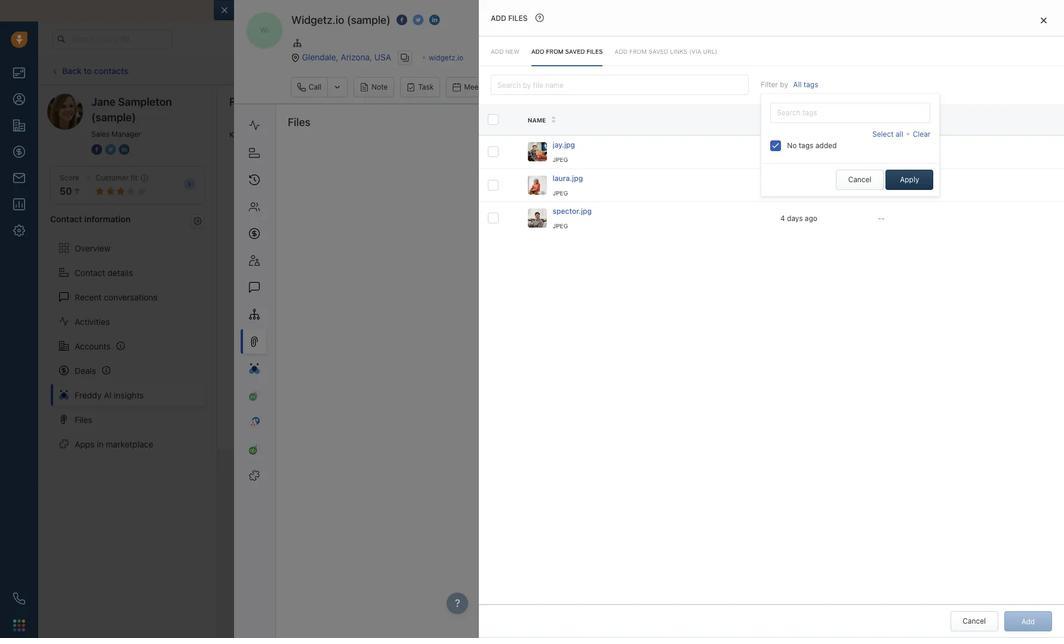 Task type: describe. For each thing, give the bounding box(es) containing it.
possible duplicates (0) link
[[308, 120, 387, 150]]

refresh.
[[590, 66, 616, 75]]

sms button
[[690, 61, 729, 81]]

deliverability
[[361, 5, 411, 16]]

50
[[60, 186, 72, 197]]

customer fit
[[96, 173, 138, 182]]

duplicates
[[339, 130, 375, 139]]

all
[[794, 80, 802, 89]]

filter
[[761, 80, 778, 89]]

score
[[60, 173, 79, 182]]

(sample) inside jane sampleton (sample) sales manager
[[91, 111, 136, 124]]

0 vertical spatial tags
[[804, 80, 819, 89]]

of
[[506, 5, 514, 16]]

jay.jpg
[[553, 140, 575, 149]]

click
[[562, 66, 579, 75]]

0 vertical spatial in
[[785, 35, 791, 42]]

0 horizontal spatial freddy
[[75, 390, 102, 400]]

tags
[[881, 116, 898, 123]]

jpeg for jay.jpg
[[553, 156, 568, 163]]

0 horizontal spatial task
[[419, 83, 434, 92]]

connect your mailbox link
[[228, 5, 317, 16]]

added
[[816, 141, 837, 150]]

apply button
[[886, 170, 934, 190]]

tab panel containing add files
[[479, 0, 1065, 638]]

ago for spector.jpg
[[805, 214, 818, 223]]

activities
[[75, 316, 110, 327]]

spector.jpg
[[553, 207, 592, 216]]

widgetz.io
[[292, 14, 344, 26]]

0 vertical spatial cancel button
[[836, 170, 884, 190]]

no
[[788, 141, 797, 150]]

information
[[84, 214, 131, 224]]

files inside dialog
[[288, 116, 311, 129]]

widgetz.io link
[[429, 53, 464, 62]]

0 horizontal spatial call link
[[291, 77, 328, 98]]

freshworks switcher image
[[13, 619, 25, 631]]

4 for jay.jpg
[[781, 147, 786, 156]]

trial
[[754, 35, 766, 42]]

question circled image
[[533, 10, 547, 26]]

add from saved links (via url)
[[615, 48, 718, 55]]

select all
[[873, 129, 904, 138]]

laura.jpg
[[553, 174, 583, 183]]

1 horizontal spatial cancel button
[[951, 611, 999, 632]]

add new link
[[491, 36, 520, 66]]

call for left call button
[[309, 83, 322, 92]]

usa
[[375, 52, 391, 62]]

email
[[596, 66, 614, 75]]

explore
[[839, 34, 865, 43]]

url)
[[704, 48, 718, 55]]

tab list containing add new
[[479, 36, 1065, 66]]

0 vertical spatial days
[[802, 35, 816, 42]]

key scoring factors link
[[229, 120, 296, 150]]

add from saved files link
[[532, 36, 603, 66]]

select all link
[[873, 129, 904, 139]]

possible duplicates (0)
[[308, 130, 387, 139]]

deals
[[75, 365, 96, 376]]

phone image
[[13, 593, 25, 605]]

(0) for possible duplicates (0)
[[377, 130, 387, 139]]

and
[[413, 5, 428, 16]]

possible for possible duplicates (0)
[[308, 130, 337, 139]]

sync
[[486, 5, 504, 16]]

facebook circled image
[[397, 14, 407, 26]]

days for spector.jpg
[[788, 214, 803, 223]]

spector.jpg link
[[553, 206, 592, 219]]

ago for jay.jpg
[[805, 147, 818, 156]]

0 horizontal spatial call button
[[291, 77, 328, 98]]

details
[[108, 267, 133, 278]]

from for add from saved files
[[546, 48, 564, 55]]

add for add from saved links (via url)
[[615, 48, 628, 55]]

back to contacts link
[[50, 61, 129, 80]]

1 horizontal spatial meeting
[[819, 66, 846, 75]]

clear
[[913, 129, 931, 138]]

scoring
[[244, 130, 270, 139]]

Search by file name text field
[[491, 75, 749, 95]]

add deal button
[[951, 61, 1005, 81]]

0 horizontal spatial meeting button
[[446, 77, 498, 98]]

1 vertical spatial freddy ai insights
[[75, 390, 144, 400]]

note
[[372, 83, 388, 92]]

activities inside dialog
[[542, 83, 573, 92]]

4 days ago for spector.jpg
[[781, 214, 818, 223]]

add files
[[491, 14, 528, 23]]

add from saved files
[[532, 48, 603, 55]]

jpeg for spector.jpg
[[553, 223, 568, 230]]

4 days ago for jay.jpg
[[781, 147, 818, 156]]

contact information
[[50, 214, 131, 224]]

improve
[[327, 5, 359, 16]]

added on
[[784, 117, 817, 124]]

from for add from saved links (via url)
[[630, 48, 647, 55]]

send email image
[[946, 34, 955, 44]]

customer
[[96, 173, 129, 182]]

way
[[468, 5, 483, 16]]

email
[[517, 5, 538, 16]]

new
[[506, 48, 520, 55]]

0 horizontal spatial files
[[509, 14, 528, 23]]

apps in marketplace
[[75, 439, 153, 449]]

sales inside dialog
[[522, 83, 540, 92]]

plans
[[867, 34, 885, 43]]

days for jay.jpg
[[788, 147, 803, 156]]

widgetz.io (sample)
[[292, 14, 391, 26]]

-- for laura.jpg
[[878, 181, 885, 190]]

files inside tab list
[[587, 48, 603, 55]]

add for add files
[[491, 14, 507, 23]]

apply
[[901, 175, 920, 184]]

contact details
[[75, 267, 133, 278]]

1 horizontal spatial (sample)
[[347, 14, 391, 26]]

0 vertical spatial insights
[[279, 96, 318, 108]]

connections
[[430, 130, 473, 139]]

jay.jpg link
[[553, 140, 575, 153]]

glendale, arizona, usa link
[[302, 52, 391, 62]]

contact for contact information
[[50, 214, 82, 224]]

possible connections (0)
[[399, 130, 485, 139]]

glendale,
[[302, 52, 339, 62]]

dialog containing widgetz.io (sample)
[[214, 0, 1065, 638]]



Task type: locate. For each thing, give the bounding box(es) containing it.
mng settings image
[[194, 217, 202, 225]]

dialog containing add files
[[479, 0, 1065, 638]]

meeting button down "explore"
[[801, 61, 853, 81]]

2 from from the left
[[630, 48, 647, 55]]

factors
[[272, 130, 296, 139]]

files
[[288, 116, 311, 129], [75, 414, 92, 425]]

2 dialog from the left
[[479, 0, 1065, 638]]

add deal
[[969, 66, 999, 75]]

2 4 from the top
[[781, 214, 786, 223]]

contact down 50
[[50, 214, 82, 224]]

linkedin circled image
[[119, 143, 130, 156]]

2 vertical spatial sales
[[91, 130, 110, 139]]

1 horizontal spatial saved
[[649, 48, 669, 55]]

recent
[[75, 292, 102, 302]]

1 vertical spatial files
[[75, 414, 92, 425]]

1 vertical spatial cancel button
[[951, 611, 999, 632]]

contact
[[50, 214, 82, 224], [75, 267, 105, 278]]

1 vertical spatial insights
[[114, 390, 144, 400]]

twitter circled image
[[413, 14, 424, 26], [105, 143, 116, 156]]

0 horizontal spatial insights
[[114, 390, 144, 400]]

from up updates available. click to refresh.
[[546, 48, 564, 55]]

0 horizontal spatial (sample)
[[91, 111, 136, 124]]

manager
[[112, 130, 141, 139]]

select
[[873, 129, 894, 138]]

1 horizontal spatial freddy
[[229, 96, 264, 108]]

facebook circled image
[[91, 143, 102, 156]]

key scoring factors
[[229, 130, 296, 139]]

meeting down add new link
[[464, 83, 492, 92]]

1 vertical spatial 4 days ago
[[781, 214, 818, 223]]

2 possible from the left
[[399, 130, 428, 139]]

1 horizontal spatial possible
[[399, 130, 428, 139]]

back
[[62, 66, 82, 76]]

0 vertical spatial 4 days ago
[[781, 147, 818, 156]]

laura.jpg link
[[553, 173, 583, 186]]

all tags link
[[794, 80, 819, 89]]

0 vertical spatial call
[[645, 66, 657, 75]]

1 horizontal spatial sales activities
[[877, 66, 927, 75]]

1 4 from the top
[[781, 147, 786, 156]]

files up apps
[[75, 414, 92, 425]]

1 vertical spatial twitter circled image
[[105, 143, 116, 156]]

add left new
[[491, 48, 504, 55]]

possible for possible connections (0)
[[399, 130, 428, 139]]

sales
[[877, 66, 895, 75], [522, 83, 540, 92], [91, 130, 110, 139]]

1 dialog from the left
[[214, 0, 1065, 638]]

contacts
[[94, 66, 128, 76]]

contact for contact details
[[75, 267, 105, 278]]

0 vertical spatial cancel
[[849, 175, 872, 184]]

0 vertical spatial ago
[[805, 147, 818, 156]]

sales down plans
[[877, 66, 895, 75]]

to for connect
[[317, 5, 325, 16]]

deal
[[985, 66, 999, 75]]

saved
[[566, 48, 585, 55], [649, 48, 669, 55]]

1 vertical spatial meeting
[[464, 83, 492, 92]]

0 horizontal spatial activities
[[542, 83, 573, 92]]

0 vertical spatial --
[[878, 181, 885, 190]]

2 horizontal spatial sales
[[877, 66, 895, 75]]

2 vertical spatial days
[[788, 214, 803, 223]]

(0) right duplicates at the left top of page
[[377, 130, 387, 139]]

2 (0) from the left
[[475, 130, 485, 139]]

saved for files
[[566, 48, 585, 55]]

add new
[[491, 48, 520, 55]]

1 horizontal spatial files
[[587, 48, 603, 55]]

on
[[807, 117, 817, 124]]

call for the rightmost call button
[[645, 66, 657, 75]]

1 horizontal spatial ai
[[267, 96, 277, 108]]

jane sampleton (sample) sales manager
[[91, 96, 172, 139]]

0 horizontal spatial possible
[[308, 130, 337, 139]]

apps
[[75, 439, 95, 449]]

1 vertical spatial files
[[587, 48, 603, 55]]

filter by all tags
[[761, 80, 819, 89]]

1 vertical spatial sales
[[522, 83, 540, 92]]

-
[[878, 181, 882, 190], [882, 181, 885, 190], [878, 214, 882, 223], [882, 214, 885, 223]]

call link down add from saved links (via url)
[[627, 61, 663, 81]]

to for updates
[[581, 66, 588, 75]]

in
[[785, 35, 791, 42], [97, 439, 104, 449]]

0 horizontal spatial freddy ai insights
[[75, 390, 144, 400]]

all
[[896, 129, 904, 138]]

twitter circled image for linkedin circled icon
[[105, 143, 116, 156]]

add right way
[[491, 14, 507, 23]]

sales activities down available.
[[522, 83, 573, 92]]

recent conversations
[[75, 292, 158, 302]]

arizona,
[[341, 52, 372, 62]]

1 horizontal spatial (0)
[[475, 130, 485, 139]]

4
[[781, 147, 786, 156], [781, 214, 786, 223]]

meeting inside dialog
[[464, 83, 492, 92]]

add for add new
[[491, 48, 504, 55]]

(via
[[690, 48, 702, 55]]

add up refresh.
[[615, 48, 628, 55]]

explore plans
[[839, 34, 885, 43]]

dialog
[[214, 0, 1065, 638], [479, 0, 1065, 638]]

call link down glendale,
[[291, 77, 328, 98]]

files left question circled image
[[509, 14, 528, 23]]

1 vertical spatial contact
[[75, 267, 105, 278]]

added
[[784, 117, 806, 124]]

days
[[802, 35, 816, 42], [788, 147, 803, 156], [788, 214, 803, 223]]

in left 21
[[785, 35, 791, 42]]

connect
[[228, 5, 262, 16]]

marketplace
[[106, 439, 153, 449]]

1 horizontal spatial insights
[[279, 96, 318, 108]]

by
[[780, 80, 789, 89]]

-- for spector.jpg
[[878, 214, 885, 223]]

add up available.
[[532, 48, 545, 55]]

1 possible from the left
[[308, 130, 337, 139]]

(sample) down jane
[[91, 111, 136, 124]]

1 vertical spatial sales activities
[[522, 83, 573, 92]]

sales down available.
[[522, 83, 540, 92]]

2 jpeg from the top
[[553, 189, 568, 196]]

0 vertical spatial files
[[509, 14, 528, 23]]

insights up factors
[[279, 96, 318, 108]]

1 (0) from the left
[[377, 130, 387, 139]]

0 vertical spatial ai
[[267, 96, 277, 108]]

key
[[229, 130, 242, 139]]

0 horizontal spatial task button
[[401, 77, 441, 98]]

available.
[[529, 66, 560, 75]]

fit
[[131, 173, 138, 182]]

task up by
[[773, 66, 789, 75]]

glendale, arizona, usa
[[302, 52, 391, 62]]

1 horizontal spatial cancel
[[963, 617, 986, 626]]

1 -- from the top
[[878, 181, 885, 190]]

call button down glendale,
[[291, 77, 328, 98]]

conversations.
[[540, 5, 598, 16]]

2 -- from the top
[[878, 214, 885, 223]]

activities up the tags
[[897, 66, 927, 75]]

freddy ai insights up factors
[[229, 96, 318, 108]]

tab list
[[479, 36, 1065, 66]]

freddy ai insights down deals
[[75, 390, 144, 400]]

1 horizontal spatial sales
[[522, 83, 540, 92]]

0 vertical spatial activities
[[897, 66, 927, 75]]

tags right all
[[804, 80, 819, 89]]

(sample)
[[347, 14, 391, 26], [91, 111, 136, 124]]

1 horizontal spatial call link
[[627, 61, 663, 81]]

4 for spector.jpg
[[781, 214, 786, 223]]

0 vertical spatial task
[[773, 66, 789, 75]]

sales up facebook circled image
[[91, 130, 110, 139]]

updates available. click to refresh.
[[498, 66, 616, 75]]

task button down widgetz.io link
[[401, 77, 441, 98]]

mailbox
[[284, 5, 314, 16]]

possible inside "link"
[[308, 130, 337, 139]]

0 horizontal spatial cancel button
[[836, 170, 884, 190]]

Search your CRM... text field
[[53, 29, 172, 49]]

1 horizontal spatial twitter circled image
[[413, 14, 424, 26]]

0 vertical spatial jpeg
[[553, 156, 568, 163]]

add from saved links (via url) link
[[615, 36, 718, 66]]

1 horizontal spatial in
[[785, 35, 791, 42]]

sampleton
[[118, 96, 172, 108]]

sales activities
[[877, 66, 927, 75], [522, 83, 573, 92]]

possible left duplicates at the left top of page
[[308, 130, 337, 139]]

in right apps
[[97, 439, 104, 449]]

0 horizontal spatial call
[[309, 83, 322, 92]]

Search tags text field
[[771, 103, 931, 123]]

1 vertical spatial jpeg
[[553, 189, 568, 196]]

from up the search by file name text box
[[630, 48, 647, 55]]

to right mailbox
[[317, 5, 325, 16]]

close image
[[1041, 17, 1047, 24]]

tags right no
[[799, 141, 814, 150]]

1 saved from the left
[[566, 48, 585, 55]]

freddy down deals
[[75, 390, 102, 400]]

1 vertical spatial activities
[[542, 83, 573, 92]]

your
[[264, 5, 282, 16]]

0 vertical spatial twitter circled image
[[413, 14, 424, 26]]

enable
[[430, 5, 457, 16]]

your
[[738, 35, 752, 42]]

0 horizontal spatial in
[[97, 439, 104, 449]]

saved left links in the right of the page
[[649, 48, 669, 55]]

ai up apps in marketplace
[[104, 390, 112, 400]]

1 vertical spatial call
[[309, 83, 322, 92]]

0 horizontal spatial cancel
[[849, 175, 872, 184]]

0 vertical spatial 4
[[781, 147, 786, 156]]

possible
[[308, 130, 337, 139], [399, 130, 428, 139]]

1 horizontal spatial task button
[[755, 61, 795, 81]]

links
[[670, 48, 688, 55]]

1 horizontal spatial to
[[317, 5, 325, 16]]

saved for links
[[649, 48, 669, 55]]

1 horizontal spatial activities
[[897, 66, 927, 75]]

activities down updates available. click to refresh.
[[542, 83, 573, 92]]

21
[[793, 35, 800, 42]]

0 horizontal spatial twitter circled image
[[105, 143, 116, 156]]

note button
[[354, 77, 395, 98]]

jpeg for laura.jpg
[[553, 189, 568, 196]]

call down add from saved links (via url)
[[645, 66, 657, 75]]

twitter circled image left linkedin circled image
[[413, 14, 424, 26]]

updates available. click to refresh. link
[[481, 59, 622, 82]]

add
[[491, 14, 507, 23], [491, 48, 504, 55], [532, 48, 545, 55], [615, 48, 628, 55]]

0 vertical spatial (sample)
[[347, 14, 391, 26]]

sms
[[708, 66, 723, 75]]

(0) for possible connections (0)
[[475, 130, 485, 139]]

(0) right connections
[[475, 130, 485, 139]]

2 vertical spatial jpeg
[[553, 223, 568, 230]]

linkedin circled image
[[429, 14, 440, 26]]

1 ago from the top
[[805, 147, 818, 156]]

1 vertical spatial tags
[[799, 141, 814, 150]]

add for add from saved files
[[532, 48, 545, 55]]

(0) inside "link"
[[377, 130, 387, 139]]

3 jpeg from the top
[[553, 223, 568, 230]]

contact up "recent"
[[75, 267, 105, 278]]

sales activities inside dialog
[[522, 83, 573, 92]]

0 horizontal spatial to
[[84, 66, 92, 76]]

meeting down "explore"
[[819, 66, 846, 75]]

call down glendale,
[[309, 83, 322, 92]]

what's new image
[[978, 36, 986, 44]]

jpeg down spector.jpg link
[[553, 223, 568, 230]]

call button
[[627, 61, 663, 81], [291, 77, 328, 98]]

updates
[[498, 66, 527, 75]]

0 horizontal spatial saved
[[566, 48, 585, 55]]

twitter circled image for linkedin circled image
[[413, 14, 424, 26]]

50 button
[[60, 186, 81, 197]]

meeting
[[819, 66, 846, 75], [464, 83, 492, 92]]

to right click
[[581, 66, 588, 75]]

1 vertical spatial cancel
[[963, 617, 986, 626]]

1 vertical spatial ai
[[104, 390, 112, 400]]

2-
[[459, 5, 468, 16]]

2 ago from the top
[[805, 214, 818, 223]]

saved up click
[[566, 48, 585, 55]]

accounts
[[75, 341, 111, 351]]

0 horizontal spatial sales
[[91, 130, 110, 139]]

sales activities button
[[859, 61, 951, 81], [859, 61, 945, 81], [504, 77, 597, 98], [504, 77, 591, 98]]

0 horizontal spatial ai
[[104, 390, 112, 400]]

overview
[[75, 243, 111, 253]]

task button down ends
[[755, 61, 795, 81]]

connect your mailbox to improve deliverability and enable 2-way sync of email conversations.
[[228, 5, 598, 16]]

jpeg down jay.jpg link
[[553, 156, 568, 163]]

1 horizontal spatial from
[[630, 48, 647, 55]]

1 vertical spatial task
[[419, 83, 434, 92]]

0 vertical spatial freddy
[[229, 96, 264, 108]]

0 vertical spatial sales activities
[[877, 66, 927, 75]]

sales activities down plans
[[877, 66, 927, 75]]

1 from from the left
[[546, 48, 564, 55]]

add
[[969, 66, 983, 75]]

0 horizontal spatial (0)
[[377, 130, 387, 139]]

0 vertical spatial meeting
[[819, 66, 846, 75]]

1 vertical spatial 4
[[781, 214, 786, 223]]

2 saved from the left
[[649, 48, 669, 55]]

task down widgetz.io link
[[419, 83, 434, 92]]

2 4 days ago from the top
[[781, 214, 818, 223]]

to right back
[[84, 66, 92, 76]]

possible left connections
[[399, 130, 428, 139]]

jpeg down laura.jpg link
[[553, 189, 568, 196]]

call button down add from saved links (via url)
[[627, 61, 663, 81]]

0 horizontal spatial meeting
[[464, 83, 492, 92]]

0 horizontal spatial sales activities
[[522, 83, 573, 92]]

0 vertical spatial freddy ai insights
[[229, 96, 318, 108]]

your trial ends in 21 days
[[738, 35, 816, 42]]

tags
[[804, 80, 819, 89], [799, 141, 814, 150]]

no tags added
[[788, 141, 837, 150]]

1 vertical spatial days
[[788, 147, 803, 156]]

phone element
[[7, 587, 31, 611]]

widgetz.io
[[429, 53, 464, 62]]

1 horizontal spatial call button
[[627, 61, 663, 81]]

1 horizontal spatial task
[[773, 66, 789, 75]]

1 horizontal spatial meeting button
[[801, 61, 853, 81]]

conversations
[[104, 292, 158, 302]]

1 jpeg from the top
[[553, 156, 568, 163]]

1 4 days ago from the top
[[781, 147, 818, 156]]

sales inside jane sampleton (sample) sales manager
[[91, 130, 110, 139]]

insights up marketplace
[[114, 390, 144, 400]]

0 horizontal spatial files
[[75, 414, 92, 425]]

call inside dialog
[[309, 83, 322, 92]]

0 vertical spatial files
[[288, 116, 311, 129]]

files up email button
[[587, 48, 603, 55]]

1 horizontal spatial freddy ai insights
[[229, 96, 318, 108]]

explore plans link
[[832, 32, 892, 46]]

freddy up 'scoring'
[[229, 96, 264, 108]]

to
[[317, 5, 325, 16], [84, 66, 92, 76], [581, 66, 588, 75]]

twitter circled image left linkedin circled icon
[[105, 143, 116, 156]]

email button
[[578, 61, 621, 81]]

from
[[546, 48, 564, 55], [630, 48, 647, 55]]

1 vertical spatial --
[[878, 214, 885, 223]]

0 vertical spatial sales
[[877, 66, 895, 75]]

(sample) left facebook circled icon
[[347, 14, 391, 26]]

files
[[509, 14, 528, 23], [587, 48, 603, 55]]

ai
[[267, 96, 277, 108], [104, 390, 112, 400]]

ai up key scoring factors
[[267, 96, 277, 108]]

files up factors
[[288, 116, 311, 129]]

4 days ago
[[781, 147, 818, 156], [781, 214, 818, 223]]

meeting button down widgetz.io
[[446, 77, 498, 98]]

1 horizontal spatial call
[[645, 66, 657, 75]]

tab panel
[[479, 0, 1065, 638]]

2 horizontal spatial to
[[581, 66, 588, 75]]

1 vertical spatial in
[[97, 439, 104, 449]]

0 horizontal spatial from
[[546, 48, 564, 55]]



Task type: vqa. For each thing, say whether or not it's contained in the screenshot.
50
yes



